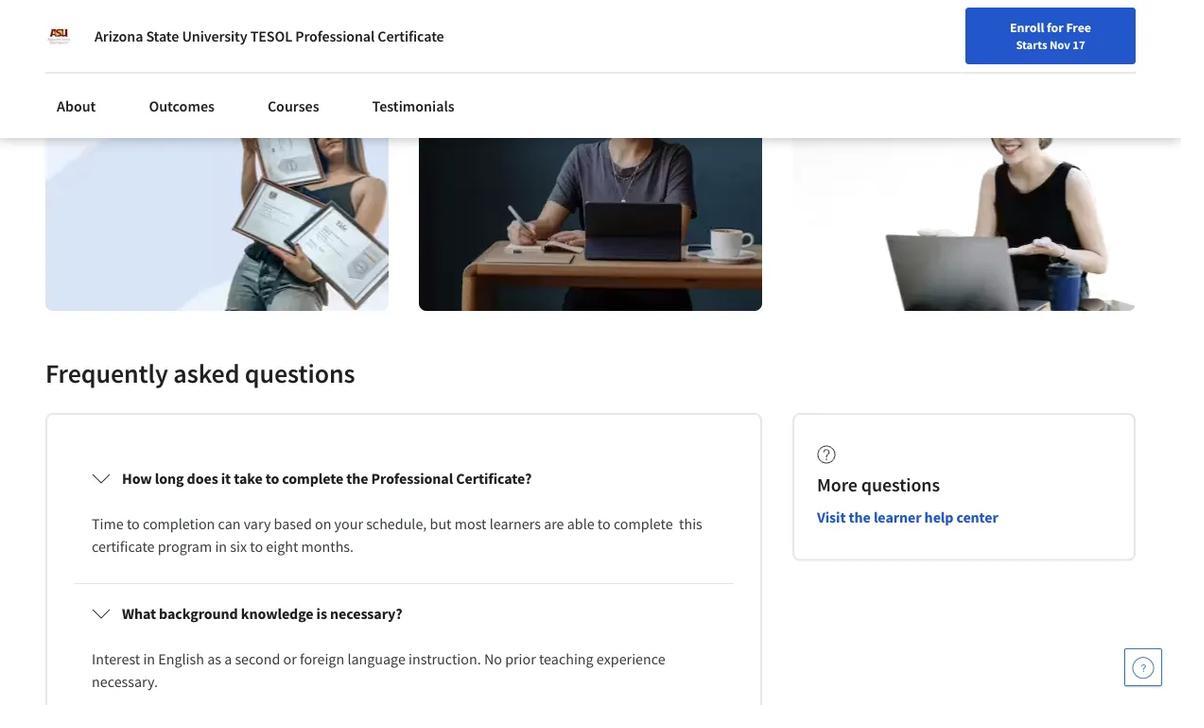 Task type: describe. For each thing, give the bounding box(es) containing it.
the inside dropdown button
[[346, 470, 368, 489]]

what
[[122, 605, 156, 624]]

long
[[155, 470, 184, 489]]

can
[[218, 515, 241, 534]]

1 horizontal spatial the
[[849, 509, 871, 528]]

foreign
[[300, 651, 345, 669]]

time
[[92, 515, 124, 534]]

find your new career
[[671, 60, 789, 77]]

17
[[1073, 37, 1086, 52]]

complete inside time to completion can vary based on your schedule, but most learners are able to complete  this certificate program in six to eight months.
[[614, 515, 673, 534]]

take
[[234, 470, 263, 489]]

state
[[146, 26, 179, 45]]

asked
[[173, 358, 240, 391]]

tesol
[[250, 26, 292, 45]]

what background knowledge is necessary? button
[[77, 588, 731, 641]]

arizona state university tesol professional certificate
[[95, 26, 444, 45]]

help
[[925, 509, 954, 528]]

what background knowledge is necessary?
[[122, 605, 403, 624]]

english inside 'button'
[[888, 59, 934, 78]]

able
[[567, 515, 595, 534]]

how long does it take to complete the professional certificate? button
[[77, 453, 731, 506]]

time to completion can vary based on your schedule, but most learners are able to complete  this certificate program in six to eight months.
[[92, 515, 706, 557]]

six
[[230, 538, 247, 557]]

how
[[122, 470, 152, 489]]

professional inside dropdown button
[[371, 470, 453, 489]]

about
[[57, 96, 96, 115]]

businesses link
[[149, 0, 257, 38]]

more questions
[[817, 474, 940, 498]]

find your new career link
[[661, 57, 799, 80]]

but
[[430, 515, 452, 534]]

is
[[317, 605, 327, 624]]

prior
[[505, 651, 536, 669]]

for
[[30, 9, 51, 28]]

or
[[283, 651, 297, 669]]

shopping cart: 1 item image
[[808, 52, 844, 82]]

collapsed list
[[70, 446, 738, 706]]

testimonials link
[[361, 85, 466, 127]]

0 vertical spatial your
[[698, 60, 723, 77]]

enroll
[[1010, 19, 1045, 36]]

arizona state university image
[[45, 23, 72, 49]]

how long does it take to complete the professional certificate?
[[122, 470, 532, 489]]

no
[[484, 651, 502, 669]]

0 horizontal spatial questions
[[245, 358, 355, 391]]

to right 'able'
[[598, 515, 611, 534]]

businesses
[[177, 9, 250, 28]]

language
[[348, 651, 406, 669]]

on
[[315, 515, 331, 534]]

find
[[671, 60, 695, 77]]

in inside 'interest in english as a second or foreign language instruction. no prior teaching experience necessary.'
[[143, 651, 155, 669]]

experience
[[597, 651, 666, 669]]

months.
[[301, 538, 354, 557]]

enroll for free starts nov 17
[[1010, 19, 1092, 52]]

necessary.
[[92, 673, 158, 692]]

learner
[[874, 509, 922, 528]]

career
[[753, 60, 789, 77]]

help center image
[[1132, 657, 1155, 679]]



Task type: vqa. For each thing, say whether or not it's contained in the screenshot.
Time to completion can vary based on your schedule, but most learners are able to complete  this certificate program in six to eight months.
yes



Task type: locate. For each thing, give the bounding box(es) containing it.
0 horizontal spatial in
[[143, 651, 155, 669]]

interest in english as a second or foreign language instruction. no prior teaching experience necessary.
[[92, 651, 669, 692]]

in
[[215, 538, 227, 557], [143, 651, 155, 669]]

necessary?
[[330, 605, 403, 624]]

knowledge
[[241, 605, 314, 624]]

testimonials
[[372, 96, 455, 115]]

1 vertical spatial your
[[334, 515, 363, 534]]

starts
[[1016, 37, 1048, 52]]

schedule,
[[366, 515, 427, 534]]

learn more
[[76, 12, 151, 30]]

1 vertical spatial the
[[849, 509, 871, 528]]

professional up "schedule,"
[[371, 470, 453, 489]]

1 vertical spatial questions
[[862, 474, 940, 498]]

interest
[[92, 651, 140, 669]]

certificate
[[378, 26, 444, 45]]

vary
[[244, 515, 271, 534]]

in right interest
[[143, 651, 155, 669]]

frequently asked questions
[[45, 358, 355, 391]]

english left as
[[158, 651, 204, 669]]

instruction.
[[409, 651, 481, 669]]

0 horizontal spatial your
[[334, 515, 363, 534]]

complete up on
[[282, 470, 344, 489]]

english button
[[854, 38, 968, 99]]

it
[[221, 470, 231, 489]]

to up the certificate
[[127, 515, 140, 534]]

0 vertical spatial english
[[888, 59, 934, 78]]

for individuals
[[30, 9, 126, 28]]

certificate
[[92, 538, 155, 557]]

0 vertical spatial professional
[[295, 26, 375, 45]]

your right the find
[[698, 60, 723, 77]]

0 horizontal spatial english
[[158, 651, 204, 669]]

0 horizontal spatial complete
[[282, 470, 344, 489]]

show notifications image
[[995, 61, 1018, 84]]

most
[[455, 515, 487, 534]]

visit the learner help center
[[817, 509, 999, 528]]

your inside time to completion can vary based on your schedule, but most learners are able to complete  this certificate program in six to eight months.
[[334, 515, 363, 534]]

0 vertical spatial questions
[[245, 358, 355, 391]]

1 horizontal spatial your
[[698, 60, 723, 77]]

courses
[[268, 96, 319, 115]]

more
[[817, 474, 858, 498]]

university
[[182, 26, 247, 45]]

1 vertical spatial in
[[143, 651, 155, 669]]

visit the learner help center link
[[817, 509, 999, 528]]

frequently
[[45, 358, 168, 391]]

english
[[888, 59, 934, 78], [158, 651, 204, 669]]

None search field
[[254, 50, 444, 88]]

1 horizontal spatial complete
[[614, 515, 673, 534]]

questions
[[245, 358, 355, 391], [862, 474, 940, 498]]

0 vertical spatial the
[[346, 470, 368, 489]]

arizona
[[95, 26, 143, 45]]

complete inside dropdown button
[[282, 470, 344, 489]]

1 vertical spatial professional
[[371, 470, 453, 489]]

to right the six
[[250, 538, 263, 557]]

learners
[[490, 515, 541, 534]]

0 vertical spatial complete
[[282, 470, 344, 489]]

to
[[266, 470, 279, 489], [127, 515, 140, 534], [598, 515, 611, 534], [250, 538, 263, 557]]

1 vertical spatial complete
[[614, 515, 673, 534]]

to inside dropdown button
[[266, 470, 279, 489]]

new
[[726, 60, 750, 77]]

outcomes
[[149, 96, 215, 115]]

1 horizontal spatial in
[[215, 538, 227, 557]]

0 vertical spatial in
[[215, 538, 227, 557]]

are
[[544, 515, 564, 534]]

eight
[[266, 538, 298, 557]]

1 vertical spatial english
[[158, 651, 204, 669]]

does
[[187, 470, 218, 489]]

complete left this
[[614, 515, 673, 534]]

the up "schedule,"
[[346, 470, 368, 489]]

program
[[158, 538, 212, 557]]

this
[[679, 515, 703, 534]]

visit
[[817, 509, 846, 528]]

more
[[116, 12, 151, 30]]

for
[[1047, 19, 1064, 36]]

completion
[[143, 515, 215, 534]]

based
[[274, 515, 312, 534]]

about link
[[45, 85, 107, 127]]

outcomes link
[[138, 85, 226, 127]]

in inside time to completion can vary based on your schedule, but most learners are able to complete  this certificate program in six to eight months.
[[215, 538, 227, 557]]

professional right tesol
[[295, 26, 375, 45]]

nov
[[1050, 37, 1071, 52]]

courses link
[[256, 85, 331, 127]]

in left the six
[[215, 538, 227, 557]]

questions right the asked at the bottom left of page
[[245, 358, 355, 391]]

individuals
[[54, 9, 126, 28]]

1 horizontal spatial questions
[[862, 474, 940, 498]]

second
[[235, 651, 280, 669]]

learn
[[76, 12, 113, 30]]

to right the take
[[266, 470, 279, 489]]

professional
[[295, 26, 375, 45], [371, 470, 453, 489]]

your right on
[[334, 515, 363, 534]]

the right visit
[[849, 509, 871, 528]]

your
[[698, 60, 723, 77], [334, 515, 363, 534]]

background
[[159, 605, 238, 624]]

a
[[224, 651, 232, 669]]

coursera image
[[15, 53, 135, 83]]

center
[[957, 509, 999, 528]]

teaching
[[539, 651, 594, 669]]

1 horizontal spatial english
[[888, 59, 934, 78]]

banner navigation
[[15, 0, 532, 38]]

questions up learner
[[862, 474, 940, 498]]

free
[[1067, 19, 1092, 36]]

learn more link
[[76, 12, 177, 35]]

as
[[207, 651, 221, 669]]

english right shopping cart: 1 item icon
[[888, 59, 934, 78]]

english inside 'interest in english as a second or foreign language instruction. no prior teaching experience necessary.'
[[158, 651, 204, 669]]

0 horizontal spatial the
[[346, 470, 368, 489]]

complete
[[282, 470, 344, 489], [614, 515, 673, 534]]

certificate?
[[456, 470, 532, 489]]



